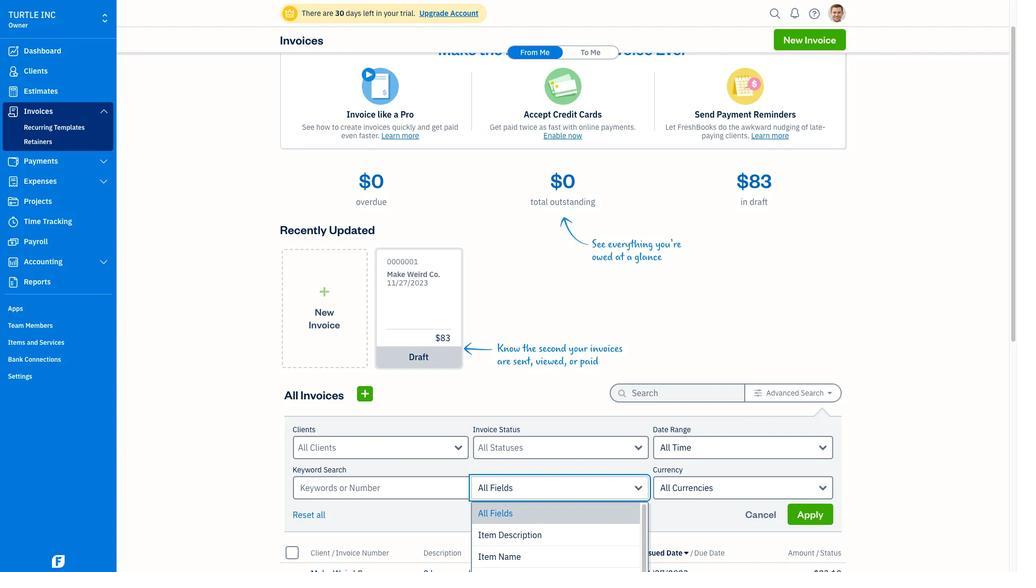 Task type: vqa. For each thing, say whether or not it's contained in the screenshot.
Tax
no



Task type: describe. For each thing, give the bounding box(es) containing it.
issued date link
[[641, 548, 690, 558]]

status link
[[820, 548, 841, 558]]

notifications image
[[786, 3, 803, 24]]

keyword search
[[293, 465, 346, 475]]

expenses
[[24, 176, 57, 186]]

0 vertical spatial invoices
[[280, 32, 323, 47]]

team members link
[[3, 317, 113, 333]]

new invoice link for know the second your invoices are sent, viewed, or paid
[[282, 249, 367, 368]]

the for make the most payable invoice ever
[[480, 39, 502, 59]]

search for advanced search
[[801, 388, 824, 398]]

recurring
[[24, 123, 52, 131]]

payable
[[544, 39, 599, 59]]

all for keyword search field
[[478, 483, 488, 493]]

chevron large down image for expenses
[[99, 177, 109, 186]]

$0 total outstanding
[[530, 168, 595, 207]]

all invoices
[[284, 387, 344, 402]]

reminders
[[754, 109, 796, 120]]

invoice like a pro image
[[362, 68, 399, 105]]

search image
[[767, 6, 784, 21]]

settings link
[[3, 368, 113, 384]]

recently updated
[[280, 222, 375, 237]]

accept credit cards image
[[544, 68, 581, 105]]

amount link
[[788, 548, 816, 558]]

description link
[[423, 548, 462, 558]]

me for from me
[[540, 48, 550, 57]]

chart image
[[7, 257, 20, 268]]

2 / from the left
[[690, 548, 693, 558]]

chevron large down image for accounting
[[99, 258, 109, 266]]

all fields inside keyword search field
[[478, 483, 513, 493]]

more for send payment reminders
[[772, 131, 789, 140]]

bank connections
[[8, 355, 61, 363]]

all time
[[660, 442, 691, 453]]

timer image
[[7, 217, 20, 227]]

your inside know the second your invoices are sent, viewed, or paid
[[569, 343, 588, 355]]

you're
[[655, 238, 681, 251]]

invoice status
[[473, 425, 520, 434]]

create
[[341, 122, 362, 132]]

0 horizontal spatial draft
[[409, 352, 429, 362]]

see for see how to create invoices quickly and get paid even faster.
[[302, 122, 315, 132]]

see for see everything you're owed at a glance
[[592, 238, 605, 251]]

overdue
[[356, 197, 387, 207]]

retainers
[[24, 138, 52, 146]]

payments link
[[3, 152, 113, 171]]

make inside the 0000001 make weird co. 11/27/2023
[[387, 270, 405, 279]]

chevron large down image for invoices
[[99, 107, 109, 115]]

there
[[302, 8, 321, 18]]

accept credit cards get paid twice as fast with online payments. enable now
[[490, 109, 636, 140]]

$0 for $0 total outstanding
[[550, 168, 575, 193]]

quickly
[[392, 122, 416, 132]]

invoices link
[[3, 102, 113, 121]]

0 horizontal spatial new invoice
[[309, 305, 340, 330]]

paid inside know the second your invoices are sent, viewed, or paid
[[580, 355, 598, 368]]

most
[[506, 39, 541, 59]]

0 vertical spatial status
[[499, 425, 520, 434]]

item name option
[[472, 546, 640, 568]]

total
[[530, 197, 548, 207]]

reports
[[24, 277, 51, 287]]

issued
[[641, 548, 665, 558]]

tracking
[[43, 217, 72, 226]]

Keyword Search text field
[[293, 476, 471, 500]]

fields inside option
[[490, 508, 513, 519]]

expense image
[[7, 176, 20, 187]]

reset
[[293, 510, 314, 520]]

learn more for reminders
[[751, 131, 789, 140]]

bank
[[8, 355, 23, 363]]

updated
[[329, 222, 375, 237]]

pro
[[400, 109, 414, 120]]

cancel button
[[736, 504, 786, 525]]

are inside know the second your invoices are sent, viewed, or paid
[[497, 355, 511, 368]]

payroll link
[[3, 233, 113, 252]]

amount
[[788, 548, 814, 558]]

All Statuses search field
[[478, 441, 635, 454]]

learn more for a
[[381, 131, 419, 140]]

caretdown image inside advanced search dropdown button
[[828, 389, 832, 397]]

turtle
[[8, 10, 39, 20]]

see how to create invoices quickly and get paid even faster.
[[302, 122, 458, 140]]

learn for reminders
[[751, 131, 770, 140]]

$0 overdue
[[356, 168, 387, 207]]

services
[[39, 338, 64, 346]]

currency
[[653, 465, 683, 475]]

1 horizontal spatial clients
[[293, 425, 316, 434]]

number
[[362, 548, 389, 558]]

sent,
[[513, 355, 533, 368]]

apply button
[[788, 504, 833, 525]]

0000001 make weird co. 11/27/2023
[[387, 257, 440, 288]]

get
[[490, 122, 502, 132]]

payment image
[[7, 156, 20, 167]]

account
[[450, 8, 478, 18]]

item name
[[478, 551, 521, 562]]

the for know the second your invoices are sent, viewed, or paid
[[523, 343, 536, 355]]

invoices for paid
[[590, 343, 623, 355]]

client link
[[311, 548, 332, 558]]

clients inside main 'element'
[[24, 66, 48, 76]]

time tracking link
[[3, 212, 113, 231]]

see everything you're owed at a glance
[[592, 238, 681, 263]]

fast
[[548, 122, 561, 132]]

now
[[568, 131, 582, 140]]

dashboard link
[[3, 42, 113, 61]]

more for invoice like a pro
[[402, 131, 419, 140]]

to me link
[[563, 46, 618, 59]]

reset all button
[[293, 509, 325, 521]]

all for all time dropdown button
[[660, 442, 670, 453]]

description inside option
[[498, 530, 542, 540]]

templates
[[54, 123, 85, 131]]

fields inside keyword search field
[[490, 483, 513, 493]]

with
[[563, 122, 577, 132]]

payroll
[[24, 237, 48, 246]]

money image
[[7, 237, 20, 247]]

list box containing all fields
[[472, 503, 648, 572]]

all for all currencies dropdown button
[[660, 483, 670, 493]]

twice
[[519, 122, 537, 132]]

Search text field
[[632, 385, 727, 402]]

cards
[[579, 109, 602, 120]]

in inside the $83 in draft
[[741, 197, 748, 207]]

/ for client
[[332, 548, 335, 558]]

close image
[[826, 37, 838, 49]]

clients.
[[725, 131, 750, 140]]

inc
[[41, 10, 56, 20]]

all fields inside option
[[478, 508, 513, 519]]

advanced
[[766, 388, 799, 398]]

1 vertical spatial status
[[820, 548, 841, 558]]

items and services link
[[3, 334, 113, 350]]

project image
[[7, 197, 20, 207]]

time inside dropdown button
[[672, 442, 691, 453]]

0 horizontal spatial a
[[394, 109, 398, 120]]

from me
[[520, 48, 550, 57]]

0 vertical spatial new
[[783, 33, 803, 46]]

there are 30 days left in your trial. upgrade account
[[302, 8, 478, 18]]

range
[[670, 425, 691, 434]]

payment
[[717, 109, 752, 120]]

faster.
[[359, 131, 380, 140]]

date for due
[[709, 548, 725, 558]]

awkward
[[741, 122, 771, 132]]

search for keyword search
[[323, 465, 346, 475]]

retainers link
[[5, 136, 111, 148]]

invoices for even
[[363, 122, 390, 132]]

$83 in draft
[[737, 168, 772, 207]]

items
[[8, 338, 25, 346]]



Task type: locate. For each thing, give the bounding box(es) containing it.
projects link
[[3, 192, 113, 211]]

$83 for $83 in draft
[[737, 168, 772, 193]]

report image
[[7, 277, 20, 288]]

learn for a
[[381, 131, 400, 140]]

2 learn from the left
[[751, 131, 770, 140]]

like
[[378, 109, 392, 120]]

invoices left add invoice image
[[301, 387, 344, 402]]

1 horizontal spatial are
[[497, 355, 511, 368]]

invoices down "there"
[[280, 32, 323, 47]]

1 horizontal spatial invoices
[[590, 343, 623, 355]]

0 vertical spatial invoices
[[363, 122, 390, 132]]

1 vertical spatial new invoice link
[[282, 249, 367, 368]]

online
[[579, 122, 599, 132]]

name
[[498, 551, 521, 562]]

1 vertical spatial caretdown image
[[684, 549, 689, 557]]

more down reminders
[[772, 131, 789, 140]]

/ left due
[[690, 548, 693, 558]]

and right items
[[27, 338, 38, 346]]

paid right or
[[580, 355, 598, 368]]

invoices inside main 'element'
[[24, 106, 53, 116]]

to
[[332, 122, 339, 132]]

1 horizontal spatial your
[[569, 343, 588, 355]]

2 all fields from the top
[[478, 508, 513, 519]]

0 horizontal spatial time
[[24, 217, 41, 226]]

me right from
[[540, 48, 550, 57]]

make down 0000001
[[387, 270, 405, 279]]

chevron large down image up the recurring templates link
[[99, 107, 109, 115]]

0 horizontal spatial learn more
[[381, 131, 419, 140]]

1 horizontal spatial caretdown image
[[828, 389, 832, 397]]

0 horizontal spatial /
[[332, 548, 335, 558]]

chevron large down image inside expenses link
[[99, 177, 109, 186]]

0 horizontal spatial new
[[315, 305, 334, 318]]

invoice number link
[[336, 548, 389, 558]]

of
[[801, 122, 808, 132]]

1 horizontal spatial new invoice link
[[774, 29, 846, 50]]

due date
[[694, 548, 725, 558]]

1 horizontal spatial make
[[438, 39, 477, 59]]

and inside main 'element'
[[27, 338, 38, 346]]

all inside keyword search field
[[478, 483, 488, 493]]

$0 inside $0 total outstanding
[[550, 168, 575, 193]]

0 vertical spatial chevron large down image
[[99, 107, 109, 115]]

0 horizontal spatial the
[[480, 39, 502, 59]]

2 fields from the top
[[490, 508, 513, 519]]

let
[[665, 122, 676, 132]]

1 vertical spatial new invoice
[[309, 305, 340, 330]]

me for to me
[[590, 48, 601, 57]]

new invoice down plus image
[[309, 305, 340, 330]]

send payment reminders image
[[727, 68, 764, 105]]

all fields option
[[472, 503, 640, 524]]

$83 for $83
[[435, 333, 451, 343]]

invoices inside see how to create invoices quickly and get paid even faster.
[[363, 122, 390, 132]]

0 horizontal spatial invoices
[[363, 122, 390, 132]]

1 vertical spatial the
[[729, 122, 740, 132]]

dashboard
[[24, 46, 61, 56]]

turtle inc owner
[[8, 10, 56, 29]]

chevron large down image down 'payments' link
[[99, 177, 109, 186]]

0 vertical spatial and
[[417, 122, 430, 132]]

/ right 'client'
[[332, 548, 335, 558]]

0 horizontal spatial clients
[[24, 66, 48, 76]]

0 vertical spatial item
[[478, 530, 496, 540]]

1 vertical spatial make
[[387, 270, 405, 279]]

0 horizontal spatial new invoice link
[[282, 249, 367, 368]]

search right 'advanced'
[[801, 388, 824, 398]]

1 vertical spatial $83
[[435, 333, 451, 343]]

settings image
[[754, 389, 762, 397]]

all inside option
[[478, 508, 488, 519]]

accounting
[[24, 257, 62, 266]]

item description
[[478, 530, 542, 540]]

let freshbooks do the awkward nudging of late- paying clients.
[[665, 122, 825, 140]]

see inside see everything you're owed at a glance
[[592, 238, 605, 251]]

1 vertical spatial a
[[627, 251, 632, 263]]

chevron large down image down retainers link
[[99, 157, 109, 166]]

paid right get
[[444, 122, 458, 132]]

fields
[[490, 483, 513, 493], [490, 508, 513, 519]]

1 horizontal spatial learn more
[[751, 131, 789, 140]]

1 fields from the top
[[490, 483, 513, 493]]

caretdown image inside issued date 'link'
[[684, 549, 689, 557]]

0 vertical spatial description
[[498, 530, 542, 540]]

0 horizontal spatial me
[[540, 48, 550, 57]]

connections
[[25, 355, 61, 363]]

paid inside see how to create invoices quickly and get paid even faster.
[[444, 122, 458, 132]]

caretdown image right advanced search
[[828, 389, 832, 397]]

1 chevron large down image from the top
[[99, 107, 109, 115]]

estimate image
[[7, 86, 20, 97]]

1 vertical spatial chevron large down image
[[99, 177, 109, 186]]

freshbooks image
[[50, 555, 67, 568]]

viewed,
[[536, 355, 567, 368]]

0 vertical spatial caretdown image
[[828, 389, 832, 397]]

main element
[[0, 0, 143, 572]]

0 vertical spatial time
[[24, 217, 41, 226]]

0 vertical spatial in
[[376, 8, 382, 18]]

see inside see how to create invoices quickly and get paid even faster.
[[302, 122, 315, 132]]

a
[[394, 109, 398, 120], [627, 251, 632, 263]]

0 vertical spatial your
[[384, 8, 399, 18]]

go to help image
[[806, 6, 823, 21]]

more down pro
[[402, 131, 419, 140]]

to me
[[581, 48, 601, 57]]

2 item from the top
[[478, 551, 496, 562]]

second
[[539, 343, 566, 355]]

get
[[432, 122, 442, 132]]

make down account
[[438, 39, 477, 59]]

1 learn more from the left
[[381, 131, 419, 140]]

1 vertical spatial description
[[423, 548, 462, 558]]

caretdown image
[[828, 389, 832, 397], [684, 549, 689, 557]]

are down know
[[497, 355, 511, 368]]

1 vertical spatial and
[[27, 338, 38, 346]]

1 chevron large down image from the top
[[99, 157, 109, 166]]

0 horizontal spatial caretdown image
[[684, 549, 689, 557]]

list box
[[472, 503, 648, 572]]

due date link
[[694, 548, 725, 558]]

paid
[[444, 122, 458, 132], [503, 122, 518, 132], [580, 355, 598, 368]]

your
[[384, 8, 399, 18], [569, 343, 588, 355]]

paid inside the accept credit cards get paid twice as fast with online payments. enable now
[[503, 122, 518, 132]]

payments.
[[601, 122, 636, 132]]

item left name on the bottom of page
[[478, 551, 496, 562]]

$0 inside $0 overdue
[[359, 168, 384, 193]]

your left trial.
[[384, 8, 399, 18]]

1 horizontal spatial more
[[772, 131, 789, 140]]

invoice like a pro
[[347, 109, 414, 120]]

learn more
[[381, 131, 419, 140], [751, 131, 789, 140]]

add invoice image
[[360, 387, 370, 400]]

30
[[335, 8, 344, 18]]

status up all statuses search box
[[499, 425, 520, 434]]

1 horizontal spatial /
[[690, 548, 693, 558]]

owed
[[592, 251, 613, 263]]

2 vertical spatial invoices
[[301, 387, 344, 402]]

1 vertical spatial are
[[497, 355, 511, 368]]

paid right the 'get'
[[503, 122, 518, 132]]

1 more from the left
[[402, 131, 419, 140]]

1 horizontal spatial description
[[498, 530, 542, 540]]

1 horizontal spatial me
[[590, 48, 601, 57]]

send
[[695, 109, 715, 120]]

ever
[[656, 39, 688, 59]]

a inside see everything you're owed at a glance
[[627, 251, 632, 263]]

weird
[[407, 270, 427, 279]]

clients
[[24, 66, 48, 76], [293, 425, 316, 434]]

projects
[[24, 197, 52, 206]]

chevron large down image inside 'payments' link
[[99, 157, 109, 166]]

send payment reminders
[[695, 109, 796, 120]]

everything
[[608, 238, 653, 251]]

1 vertical spatial clients
[[293, 425, 316, 434]]

late-
[[810, 122, 825, 132]]

even
[[341, 131, 357, 140]]

item description option
[[472, 524, 640, 546]]

the inside know the second your invoices are sent, viewed, or paid
[[523, 343, 536, 355]]

2 horizontal spatial /
[[816, 548, 819, 558]]

settings
[[8, 372, 32, 380]]

1 horizontal spatial new
[[783, 33, 803, 46]]

0 vertical spatial make
[[438, 39, 477, 59]]

me right to
[[590, 48, 601, 57]]

1 vertical spatial invoices
[[24, 106, 53, 116]]

time inside main 'element'
[[24, 217, 41, 226]]

team
[[8, 322, 24, 329]]

1 vertical spatial fields
[[490, 508, 513, 519]]

chevron large down image inside invoices link
[[99, 107, 109, 115]]

0 vertical spatial all fields
[[478, 483, 513, 493]]

search
[[801, 388, 824, 398], [323, 465, 346, 475]]

chevron large down image
[[99, 157, 109, 166], [99, 258, 109, 266]]

0 horizontal spatial search
[[323, 465, 346, 475]]

/ left status link
[[816, 548, 819, 558]]

0 horizontal spatial $0
[[359, 168, 384, 193]]

0 horizontal spatial are
[[323, 8, 333, 18]]

date right issued
[[666, 548, 683, 558]]

dashboard image
[[7, 46, 20, 57]]

to
[[581, 48, 589, 57]]

3 / from the left
[[816, 548, 819, 558]]

0 vertical spatial chevron large down image
[[99, 157, 109, 166]]

0 horizontal spatial in
[[376, 8, 382, 18]]

1 / from the left
[[332, 548, 335, 558]]

chevron large down image
[[99, 107, 109, 115], [99, 177, 109, 186]]

freshbooks
[[677, 122, 717, 132]]

client / invoice number
[[311, 548, 389, 558]]

1 horizontal spatial in
[[741, 197, 748, 207]]

0 horizontal spatial paid
[[444, 122, 458, 132]]

crown image
[[284, 8, 295, 19]]

0 vertical spatial the
[[480, 39, 502, 59]]

1 vertical spatial search
[[323, 465, 346, 475]]

client image
[[7, 66, 20, 77]]

1 horizontal spatial new invoice
[[783, 33, 836, 46]]

option
[[472, 568, 640, 572]]

0 vertical spatial draft
[[750, 197, 768, 207]]

reports link
[[3, 273, 113, 292]]

date left "range"
[[653, 425, 668, 434]]

2 me from the left
[[590, 48, 601, 57]]

1 vertical spatial all fields
[[478, 508, 513, 519]]

1 horizontal spatial time
[[672, 442, 691, 453]]

status right 'amount' link
[[820, 548, 841, 558]]

1 vertical spatial see
[[592, 238, 605, 251]]

new down plus image
[[315, 305, 334, 318]]

in
[[376, 8, 382, 18], [741, 197, 748, 207]]

me inside from me "link"
[[540, 48, 550, 57]]

the up sent,
[[523, 343, 536, 355]]

1 item from the top
[[478, 530, 496, 540]]

2 $0 from the left
[[550, 168, 575, 193]]

0 horizontal spatial see
[[302, 122, 315, 132]]

$0 up the overdue
[[359, 168, 384, 193]]

days
[[346, 8, 361, 18]]

2 chevron large down image from the top
[[99, 177, 109, 186]]

a left pro
[[394, 109, 398, 120]]

1 vertical spatial chevron large down image
[[99, 258, 109, 266]]

search right keyword
[[323, 465, 346, 475]]

1 vertical spatial draft
[[409, 352, 429, 362]]

outstanding
[[550, 197, 595, 207]]

1 horizontal spatial paid
[[503, 122, 518, 132]]

1 vertical spatial invoices
[[590, 343, 623, 355]]

1 me from the left
[[540, 48, 550, 57]]

clients up estimates
[[24, 66, 48, 76]]

a right at
[[627, 251, 632, 263]]

me
[[540, 48, 550, 57], [590, 48, 601, 57]]

time right 'timer' icon
[[24, 217, 41, 226]]

2 learn more from the left
[[751, 131, 789, 140]]

1 horizontal spatial draft
[[750, 197, 768, 207]]

all
[[316, 510, 325, 520]]

item
[[478, 530, 496, 540], [478, 551, 496, 562]]

0 horizontal spatial more
[[402, 131, 419, 140]]

chevron large down image down "payroll" link on the left of the page
[[99, 258, 109, 266]]

0 horizontal spatial and
[[27, 338, 38, 346]]

advanced search
[[766, 388, 824, 398]]

0 vertical spatial a
[[394, 109, 398, 120]]

1 horizontal spatial and
[[417, 122, 430, 132]]

see left how
[[302, 122, 315, 132]]

new down notifications icon
[[783, 33, 803, 46]]

invoices inside know the second your invoices are sent, viewed, or paid
[[590, 343, 623, 355]]

1 vertical spatial time
[[672, 442, 691, 453]]

invoice image
[[7, 106, 20, 117]]

0 vertical spatial search
[[801, 388, 824, 398]]

1 learn from the left
[[381, 131, 400, 140]]

search inside dropdown button
[[801, 388, 824, 398]]

Keyword Search field
[[471, 476, 649, 500]]

invoices up recurring
[[24, 106, 53, 116]]

and inside see how to create invoices quickly and get paid even faster.
[[417, 122, 430, 132]]

0 vertical spatial clients
[[24, 66, 48, 76]]

keyword
[[293, 465, 322, 475]]

new invoice down go to help icon
[[783, 33, 836, 46]]

and left get
[[417, 122, 430, 132]]

0 vertical spatial are
[[323, 8, 333, 18]]

/ for amount
[[816, 548, 819, 558]]

left
[[363, 8, 374, 18]]

0 horizontal spatial make
[[387, 270, 405, 279]]

time tracking
[[24, 217, 72, 226]]

learn right faster.
[[381, 131, 400, 140]]

draft inside the $83 in draft
[[750, 197, 768, 207]]

All Clients search field
[[298, 441, 455, 454]]

are left 30
[[323, 8, 333, 18]]

date right due
[[709, 548, 725, 558]]

chevron large down image for payments
[[99, 157, 109, 166]]

estimates
[[24, 86, 58, 96]]

1 horizontal spatial learn
[[751, 131, 770, 140]]

clients link
[[3, 62, 113, 81]]

the right do
[[729, 122, 740, 132]]

from
[[520, 48, 538, 57]]

date for issued
[[666, 548, 683, 558]]

0 horizontal spatial your
[[384, 8, 399, 18]]

1 $0 from the left
[[359, 168, 384, 193]]

2 horizontal spatial the
[[729, 122, 740, 132]]

co.
[[429, 270, 440, 279]]

$0 for $0 overdue
[[359, 168, 384, 193]]

new invoice
[[783, 33, 836, 46], [309, 305, 340, 330]]

2 more from the left
[[772, 131, 789, 140]]

1 horizontal spatial $0
[[550, 168, 575, 193]]

item for item description
[[478, 530, 496, 540]]

see up owed
[[592, 238, 605, 251]]

2 vertical spatial the
[[523, 343, 536, 355]]

0 horizontal spatial learn
[[381, 131, 400, 140]]

the left most
[[480, 39, 502, 59]]

0 vertical spatial $83
[[737, 168, 772, 193]]

payments
[[24, 156, 58, 166]]

1 horizontal spatial search
[[801, 388, 824, 398]]

time down "range"
[[672, 442, 691, 453]]

the inside the let freshbooks do the awkward nudging of late- paying clients.
[[729, 122, 740, 132]]

1 vertical spatial new
[[315, 305, 334, 318]]

clients down the all invoices
[[293, 425, 316, 434]]

issued date
[[641, 548, 683, 558]]

1 horizontal spatial see
[[592, 238, 605, 251]]

your up or
[[569, 343, 588, 355]]

item up item name at the bottom
[[478, 530, 496, 540]]

0 horizontal spatial description
[[423, 548, 462, 558]]

0000001
[[387, 257, 418, 266]]

me inside to me link
[[590, 48, 601, 57]]

new invoice link
[[774, 29, 846, 50], [282, 249, 367, 368]]

1 vertical spatial your
[[569, 343, 588, 355]]

recurring templates
[[24, 123, 85, 131]]

plus image
[[318, 286, 331, 297]]

learn more down pro
[[381, 131, 419, 140]]

as
[[539, 122, 547, 132]]

item for item name
[[478, 551, 496, 562]]

cancel
[[745, 508, 776, 520]]

$0 up outstanding
[[550, 168, 575, 193]]

new invoice link for invoices
[[774, 29, 846, 50]]

2 chevron large down image from the top
[[99, 258, 109, 266]]

1 vertical spatial item
[[478, 551, 496, 562]]

from me link
[[507, 46, 563, 59]]

all currencies
[[660, 483, 713, 493]]

learn more down reminders
[[751, 131, 789, 140]]

description
[[498, 530, 542, 540], [423, 548, 462, 558]]

1 horizontal spatial the
[[523, 343, 536, 355]]

/
[[332, 548, 335, 558], [690, 548, 693, 558], [816, 548, 819, 558]]

status
[[499, 425, 520, 434], [820, 548, 841, 558]]

0 vertical spatial new invoice
[[783, 33, 836, 46]]

1 all fields from the top
[[478, 483, 513, 493]]

amount / status
[[788, 548, 841, 558]]

learn right clients.
[[751, 131, 770, 140]]

caretdown image left due
[[684, 549, 689, 557]]



